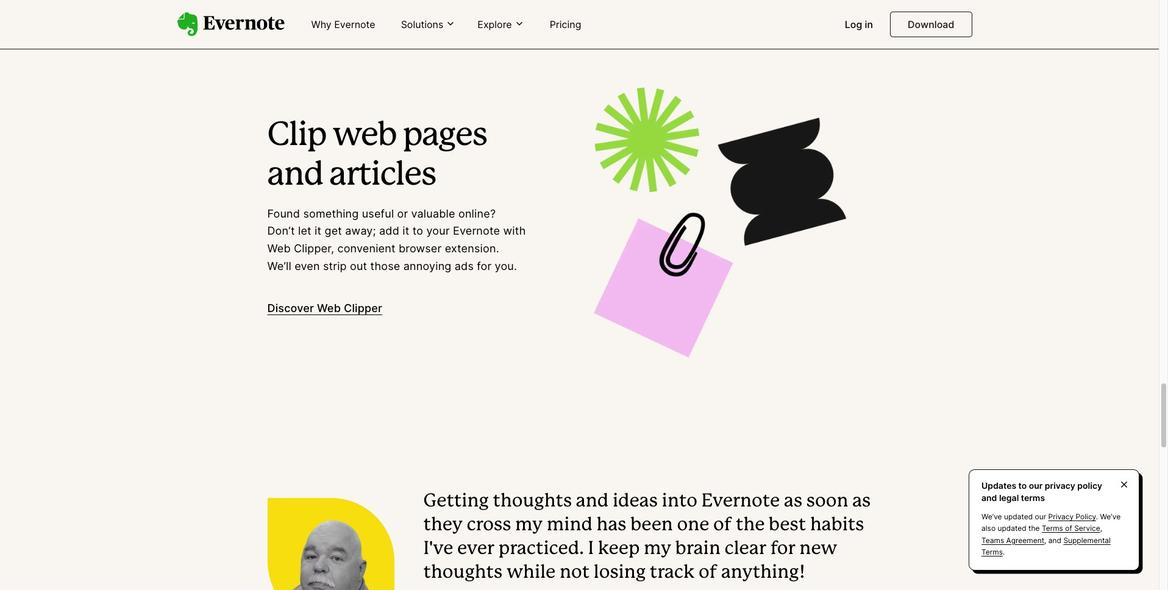 Task type: describe. For each thing, give the bounding box(es) containing it.
pages
[[403, 121, 487, 151]]

evernote logo image
[[177, 12, 284, 37]]

web inside found something useful or valuable online? don't let it get away; add it to your evernote with web clipper, convenient browser extension. we'll even strip out those annoying ads for you.
[[267, 242, 291, 255]]

don't
[[267, 225, 295, 237]]

for inside found something useful or valuable online? don't let it get away; add it to your evernote with web clipper, convenient browser extension. we'll even strip out those annoying ads for you.
[[477, 260, 492, 273]]

. for .
[[1003, 548, 1005, 557]]

browser
[[399, 242, 442, 255]]

log in
[[845, 18, 873, 30]]

new
[[800, 541, 838, 558]]

the inside getting thoughts and ideas into evernote as soon as they cross my mind has been one of the best habits i've ever practiced. i keep my brain clear for new thoughts while not losing track of anything!
[[736, 517, 765, 534]]

to inside found something useful or valuable online? don't let it get away; add it to your evernote with web clipper, convenient browser extension. we'll even strip out those annoying ads for you.
[[413, 225, 423, 237]]

getting
[[424, 493, 489, 511]]

1 vertical spatial thoughts
[[424, 565, 503, 582]]

brain
[[676, 541, 721, 558]]

of inside the terms of service , teams agreement , and
[[1066, 524, 1073, 533]]

our for privacy
[[1035, 512, 1047, 522]]

keep
[[598, 541, 640, 558]]

updated inside . we've also updated the
[[998, 524, 1027, 533]]

solutions
[[401, 18, 444, 30]]

has
[[597, 517, 627, 534]]

valuable
[[411, 207, 455, 220]]

why evernote
[[311, 18, 375, 30]]

. for . we've also updated the
[[1096, 512, 1098, 522]]

download link
[[890, 12, 972, 37]]

best
[[769, 517, 806, 534]]

and inside updates to our privacy policy and legal terms
[[982, 493, 997, 503]]

discover web clipper
[[267, 302, 382, 314]]

ideas
[[613, 493, 658, 511]]

also
[[982, 524, 996, 533]]

updates
[[982, 481, 1017, 491]]

found
[[267, 207, 300, 220]]

why evernote link
[[304, 13, 383, 37]]

one
[[677, 517, 709, 534]]

1 horizontal spatial my
[[644, 541, 672, 558]]

and inside clip web pages and articles
[[267, 160, 323, 191]]

clipper
[[344, 302, 382, 314]]

terms inside the terms of service , teams agreement , and
[[1042, 524, 1063, 533]]

habits
[[810, 517, 864, 534]]

been
[[631, 517, 673, 534]]

we'll
[[267, 260, 291, 273]]

supplemental terms link
[[982, 536, 1111, 557]]

articles
[[329, 160, 436, 191]]

evernote inside getting thoughts and ideas into evernote as soon as they cross my mind has been one of the best habits i've ever practiced. i keep my brain clear for new thoughts while not losing track of anything!
[[702, 493, 780, 511]]

terms inside supplemental terms
[[982, 548, 1003, 557]]

into
[[662, 493, 698, 511]]

why
[[311, 18, 332, 30]]

legal
[[999, 493, 1019, 503]]

1 it from the left
[[315, 225, 322, 237]]

supplemental terms
[[982, 536, 1111, 557]]

terms of service link
[[1042, 524, 1101, 533]]

solutions button
[[397, 18, 459, 31]]

anything!
[[721, 565, 805, 582]]

explore button
[[474, 18, 528, 31]]

those
[[370, 260, 400, 273]]

download
[[908, 18, 955, 30]]

1 as from the left
[[784, 493, 803, 511]]

while
[[507, 565, 556, 582]]

clipper illustration image
[[548, 65, 892, 368]]

discover web clipper link
[[267, 300, 382, 317]]

and inside the terms of service , teams agreement , and
[[1049, 536, 1062, 545]]

or
[[397, 207, 408, 220]]

useful
[[362, 207, 394, 220]]

online?
[[459, 207, 496, 220]]

teams
[[982, 536, 1005, 545]]

of right 'one'
[[714, 517, 732, 534]]

and inside getting thoughts and ideas into evernote as soon as they cross my mind has been one of the best habits i've ever practiced. i keep my brain clear for new thoughts while not losing track of anything!
[[576, 493, 609, 511]]

explore
[[478, 18, 512, 30]]

i
[[588, 541, 594, 558]]

to inside updates to our privacy policy and legal terms
[[1019, 481, 1027, 491]]



Task type: vqa. For each thing, say whether or not it's contained in the screenshot.
Month inside the $ 10.83 / Month
no



Task type: locate. For each thing, give the bounding box(es) containing it.
privacy
[[1049, 512, 1074, 522]]

soon
[[807, 493, 849, 511]]

as
[[784, 493, 803, 511], [853, 493, 871, 511]]

i've
[[424, 541, 453, 558]]

get
[[325, 225, 342, 237]]

my down been on the bottom of page
[[644, 541, 672, 558]]

the
[[736, 517, 765, 534], [1029, 524, 1040, 533]]

you.
[[495, 260, 517, 273]]

policy
[[1078, 481, 1103, 491]]

evernote inside found something useful or valuable online? don't let it get away; add it to your evernote with web clipper, convenient browser extension. we'll even strip out those annoying ads for you.
[[453, 225, 500, 237]]

terms
[[1042, 524, 1063, 533], [982, 548, 1003, 557]]

found something useful or valuable online? don't let it get away; add it to your evernote with web clipper, convenient browser extension. we'll even strip out those annoying ads for you.
[[267, 207, 526, 273]]

our inside updates to our privacy policy and legal terms
[[1029, 481, 1043, 491]]

0 horizontal spatial we've
[[982, 512, 1002, 522]]

log in link
[[838, 13, 881, 37]]

0 horizontal spatial evernote
[[334, 18, 375, 30]]

the up the clear
[[736, 517, 765, 534]]

something
[[303, 207, 359, 220]]

agreement
[[1007, 536, 1045, 545]]

policy
[[1076, 512, 1096, 522]]

clear
[[725, 541, 767, 558]]

we've updated our privacy policy
[[982, 512, 1096, 522]]

0 vertical spatial to
[[413, 225, 423, 237]]

we've right policy
[[1100, 512, 1121, 522]]

1 horizontal spatial for
[[771, 541, 796, 558]]

our
[[1029, 481, 1043, 491], [1035, 512, 1047, 522]]

evernote
[[334, 18, 375, 30], [453, 225, 500, 237], [702, 493, 780, 511]]

practiced.
[[499, 541, 584, 558]]

1 vertical spatial updated
[[998, 524, 1027, 533]]

discover
[[267, 302, 314, 314]]

updated up teams agreement link
[[998, 524, 1027, 533]]

0 horizontal spatial ,
[[1045, 536, 1047, 545]]

2 vertical spatial evernote
[[702, 493, 780, 511]]

cross
[[467, 517, 511, 534]]

annoying
[[403, 260, 452, 273]]

of down privacy policy link
[[1066, 524, 1073, 533]]

0 horizontal spatial as
[[784, 493, 803, 511]]

and
[[267, 160, 323, 191], [982, 493, 997, 503], [576, 493, 609, 511], [1049, 536, 1062, 545]]

0 vertical spatial our
[[1029, 481, 1043, 491]]

2 it from the left
[[403, 225, 409, 237]]

.
[[1096, 512, 1098, 522], [1003, 548, 1005, 557]]

updated down legal
[[1004, 512, 1033, 522]]

clip
[[267, 121, 326, 151]]

0 horizontal spatial terms
[[982, 548, 1003, 557]]

0 horizontal spatial web
[[267, 242, 291, 255]]

terms
[[1021, 493, 1045, 503]]

1 vertical spatial evernote
[[453, 225, 500, 237]]

1 horizontal spatial to
[[1019, 481, 1027, 491]]

teams agreement link
[[982, 536, 1045, 545]]

1 horizontal spatial it
[[403, 225, 409, 237]]

evernote right 'why'
[[334, 18, 375, 30]]

thoughts down 'ever'
[[424, 565, 503, 582]]

add
[[379, 225, 399, 237]]

of down brain
[[699, 565, 717, 582]]

and down . we've also updated the
[[1049, 536, 1062, 545]]

terms of service , teams agreement , and
[[982, 524, 1103, 545]]

2 horizontal spatial evernote
[[702, 493, 780, 511]]

your
[[427, 225, 450, 237]]

1 we've from the left
[[982, 512, 1002, 522]]

our up the terms of service , teams agreement , and at the bottom right
[[1035, 512, 1047, 522]]

to up terms
[[1019, 481, 1027, 491]]

1 horizontal spatial evernote
[[453, 225, 500, 237]]

0 horizontal spatial .
[[1003, 548, 1005, 557]]

my
[[515, 517, 543, 534], [644, 541, 672, 558]]

pricing
[[550, 18, 581, 30]]

1 vertical spatial web
[[317, 302, 341, 314]]

1 horizontal spatial we've
[[1100, 512, 1121, 522]]

, down . we've also updated the
[[1045, 536, 1047, 545]]

1 vertical spatial .
[[1003, 548, 1005, 557]]

extension.
[[445, 242, 499, 255]]

1 horizontal spatial the
[[1029, 524, 1040, 533]]

and down updates
[[982, 493, 997, 503]]

away;
[[345, 225, 376, 237]]

in
[[865, 18, 873, 30]]

1 vertical spatial our
[[1035, 512, 1047, 522]]

1 horizontal spatial .
[[1096, 512, 1098, 522]]

0 vertical spatial evernote
[[334, 18, 375, 30]]

2 we've from the left
[[1100, 512, 1121, 522]]

0 vertical spatial my
[[515, 517, 543, 534]]

1 horizontal spatial terms
[[1042, 524, 1063, 533]]

1 vertical spatial terms
[[982, 548, 1003, 557]]

we've up also
[[982, 512, 1002, 522]]

1 vertical spatial my
[[644, 541, 672, 558]]

evernote down online?
[[453, 225, 500, 237]]

clip web pages and articles
[[267, 121, 487, 191]]

for right ads
[[477, 260, 492, 273]]

web left clipper
[[317, 302, 341, 314]]

our up terms
[[1029, 481, 1043, 491]]

0 horizontal spatial my
[[515, 517, 543, 534]]

for down best
[[771, 541, 796, 558]]

0 horizontal spatial it
[[315, 225, 322, 237]]

for inside getting thoughts and ideas into evernote as soon as they cross my mind has been one of the best habits i've ever practiced. i keep my brain clear for new thoughts while not losing track of anything!
[[771, 541, 796, 558]]

evernote inside "link"
[[334, 18, 375, 30]]

web
[[267, 242, 291, 255], [317, 302, 341, 314]]

1 vertical spatial ,
[[1045, 536, 1047, 545]]

service
[[1075, 524, 1101, 533]]

0 vertical spatial updated
[[1004, 512, 1033, 522]]

web up 'we'll'
[[267, 242, 291, 255]]

0 vertical spatial ,
[[1101, 524, 1103, 533]]

convenient
[[337, 242, 396, 255]]

0 horizontal spatial for
[[477, 260, 492, 273]]

of
[[714, 517, 732, 534], [1066, 524, 1073, 533], [699, 565, 717, 582]]

losing
[[594, 565, 646, 582]]

web
[[333, 121, 396, 151]]

let
[[298, 225, 312, 237]]

,
[[1101, 524, 1103, 533], [1045, 536, 1047, 545]]

ads
[[455, 260, 474, 273]]

privacy policy link
[[1049, 512, 1096, 522]]

they
[[424, 517, 463, 534]]

. down teams agreement link
[[1003, 548, 1005, 557]]

. we've also updated the
[[982, 512, 1121, 533]]

thoughts
[[493, 493, 572, 511], [424, 565, 503, 582]]

our for privacy
[[1029, 481, 1043, 491]]

out
[[350, 260, 367, 273]]

it right the add
[[403, 225, 409, 237]]

0 horizontal spatial the
[[736, 517, 765, 534]]

0 vertical spatial web
[[267, 242, 291, 255]]

, up the supplemental
[[1101, 524, 1103, 533]]

0 vertical spatial .
[[1096, 512, 1098, 522]]

1 vertical spatial for
[[771, 541, 796, 558]]

privacy
[[1045, 481, 1076, 491]]

and up has at the right of the page
[[576, 493, 609, 511]]

log
[[845, 18, 862, 30]]

as up best
[[784, 493, 803, 511]]

2 as from the left
[[853, 493, 871, 511]]

thoughts up mind
[[493, 493, 572, 511]]

it right let
[[315, 225, 322, 237]]

and down clip
[[267, 160, 323, 191]]

1 vertical spatial to
[[1019, 481, 1027, 491]]

getting thoughts and ideas into evernote as soon as they cross my mind has been one of the best habits i've ever practiced. i keep my brain clear for new thoughts while not losing track of anything!
[[424, 493, 871, 582]]

strip
[[323, 260, 347, 273]]

with
[[503, 225, 526, 237]]

ever
[[457, 541, 495, 558]]

0 vertical spatial thoughts
[[493, 493, 572, 511]]

we've inside . we've also updated the
[[1100, 512, 1121, 522]]

the inside . we've also updated the
[[1029, 524, 1040, 533]]

my up practiced.
[[515, 517, 543, 534]]

supplemental
[[1064, 536, 1111, 545]]

1 horizontal spatial ,
[[1101, 524, 1103, 533]]

terms down privacy
[[1042, 524, 1063, 533]]

updates to our privacy policy and legal terms
[[982, 481, 1103, 503]]

not
[[560, 565, 590, 582]]

pricing link
[[543, 13, 589, 37]]

0 vertical spatial for
[[477, 260, 492, 273]]

even
[[295, 260, 320, 273]]

. up 'service' on the bottom
[[1096, 512, 1098, 522]]

to up browser
[[413, 225, 423, 237]]

evernote up the clear
[[702, 493, 780, 511]]

the down the we've updated our privacy policy in the bottom right of the page
[[1029, 524, 1040, 533]]

0 horizontal spatial to
[[413, 225, 423, 237]]

0 vertical spatial terms
[[1042, 524, 1063, 533]]

track
[[650, 565, 695, 582]]

. inside . we've also updated the
[[1096, 512, 1098, 522]]

terms down teams
[[982, 548, 1003, 557]]

roy experts image
[[267, 498, 394, 590]]

mind
[[547, 517, 593, 534]]

1 horizontal spatial as
[[853, 493, 871, 511]]

clipper,
[[294, 242, 334, 255]]

as up the habits
[[853, 493, 871, 511]]

1 horizontal spatial web
[[317, 302, 341, 314]]



